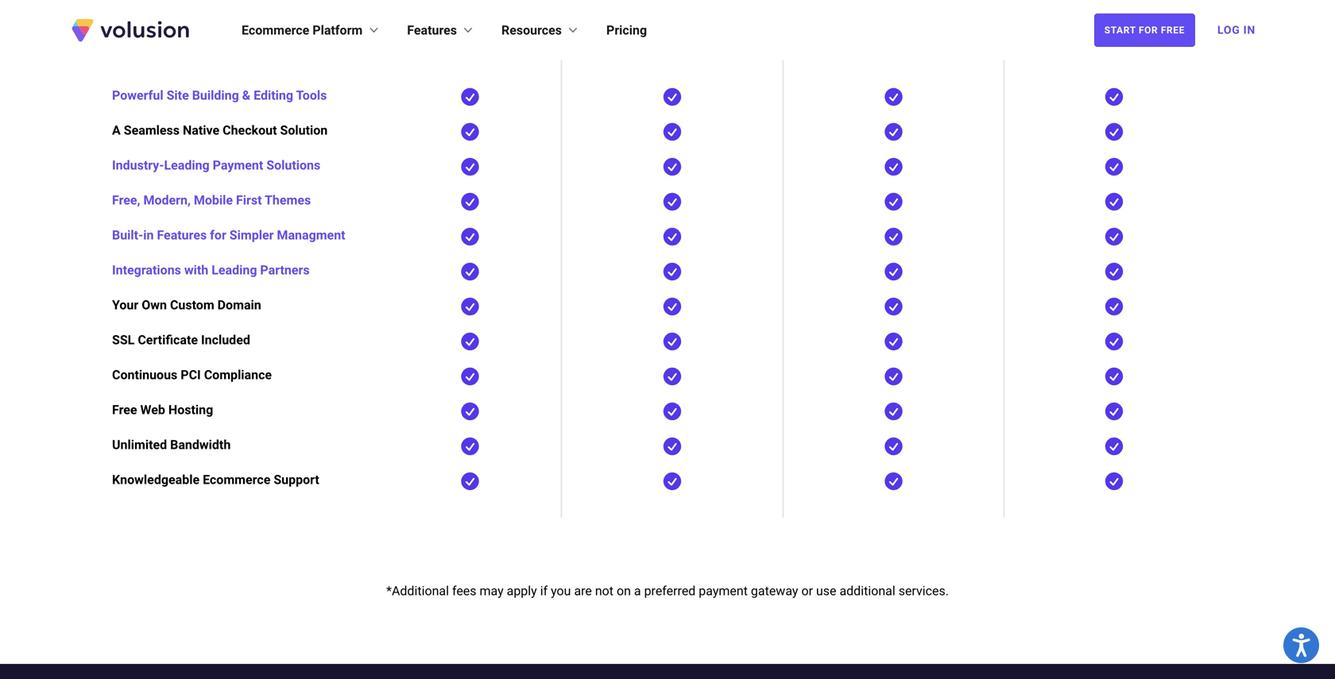Task type: locate. For each thing, give the bounding box(es) containing it.
ecommerce platform
[[242, 23, 363, 38]]

in
[[1244, 23, 1256, 37]]

pci
[[181, 368, 201, 383]]

ecommerce right to on the top of page
[[242, 23, 309, 38]]

unlimited bandwidth
[[112, 438, 231, 453]]

ecommerce
[[242, 23, 309, 38], [203, 473, 271, 488]]

site
[[167, 88, 189, 103]]

themes
[[265, 193, 311, 208]]

0 vertical spatial ecommerce
[[242, 23, 309, 38]]

knowledgeable ecommerce support
[[112, 473, 319, 488]]

a
[[112, 123, 121, 138]]

new
[[227, 13, 252, 28]]

2 horizontal spatial features
[[407, 23, 457, 38]]

industry-leading payment solutions
[[112, 158, 321, 173]]

fees
[[452, 584, 477, 599]]

ecommerce down bandwidth
[[203, 473, 271, 488]]

to
[[212, 13, 224, 28]]

for
[[1139, 25, 1159, 36]]

features inside features dropdown button
[[407, 23, 457, 38]]

payment
[[213, 158, 263, 173]]

log
[[1218, 23, 1241, 37]]

ecommerce platform button
[[242, 21, 382, 40]]

0 horizontal spatial leading
[[164, 158, 210, 173]]

log in link
[[1208, 13, 1266, 48]]

pricing link
[[607, 21, 647, 40]]

if
[[540, 584, 548, 599]]

managment
[[277, 228, 345, 243]]

0 horizontal spatial features
[[157, 228, 207, 243]]

editing
[[254, 88, 293, 103]]

mobile
[[194, 193, 233, 208]]

1 horizontal spatial leading
[[212, 263, 257, 278]]

own
[[142, 298, 167, 313]]

1 vertical spatial leading
[[212, 263, 257, 278]]

modern,
[[143, 193, 191, 208]]

are
[[574, 584, 592, 599]]

resources button
[[502, 21, 581, 40]]

leading up domain
[[212, 263, 257, 278]]

may
[[480, 584, 504, 599]]

your own custom domain
[[112, 298, 261, 313]]

built-in features for simpler managment
[[112, 228, 345, 243]]

continuous pci compliance
[[112, 368, 272, 383]]

your
[[112, 298, 139, 313]]

platform
[[313, 23, 363, 38]]

leading
[[164, 158, 210, 173], [212, 263, 257, 278]]

industry-leading payment solutions link
[[112, 158, 321, 173]]

free, modern, mobile first themes
[[112, 193, 311, 208]]

support
[[274, 473, 319, 488]]

leading down native
[[164, 158, 210, 173]]

features
[[255, 13, 305, 28], [407, 23, 457, 38], [157, 228, 207, 243]]

building
[[192, 88, 239, 103]]

solution
[[280, 123, 328, 138]]

use
[[816, 584, 837, 599]]

preferred
[[644, 584, 696, 599]]

custom
[[170, 298, 214, 313]]

apply
[[507, 584, 537, 599]]

checkout
[[223, 123, 277, 138]]

free,
[[112, 193, 140, 208]]

solutions
[[267, 158, 321, 173]]

in
[[143, 228, 154, 243]]



Task type: describe. For each thing, give the bounding box(es) containing it.
features button
[[407, 21, 476, 40]]

with
[[184, 263, 208, 278]]

payment
[[699, 584, 748, 599]]

resources
[[502, 23, 562, 38]]

*additional fees may apply if you are not on a preferred payment gateway or use additional services.
[[386, 584, 949, 599]]

certificate
[[138, 333, 198, 348]]

*additional
[[386, 584, 449, 599]]

knowledgeable
[[112, 473, 200, 488]]

unlimited
[[112, 438, 167, 453]]

services.
[[899, 584, 949, 599]]

industry-
[[112, 158, 164, 173]]

or
[[802, 584, 813, 599]]

1 horizontal spatial features
[[255, 13, 305, 28]]

free
[[112, 403, 137, 418]]

not
[[595, 584, 614, 599]]

additional
[[840, 584, 896, 599]]

built-
[[112, 228, 143, 243]]

ssl certificate included
[[112, 333, 250, 348]]

included
[[201, 333, 250, 348]]

domain
[[218, 298, 261, 313]]

1 vertical spatial ecommerce
[[203, 473, 271, 488]]

built-in features for simpler managment link
[[112, 228, 345, 243]]

start
[[1105, 25, 1136, 36]]

ecommerce inside dropdown button
[[242, 23, 309, 38]]

you
[[551, 584, 571, 599]]

partners
[[260, 263, 310, 278]]

integrations with leading partners link
[[112, 263, 310, 278]]

pricing
[[607, 23, 647, 38]]

for
[[210, 228, 226, 243]]

a
[[634, 584, 641, 599]]

gateway
[[751, 584, 799, 599]]

first
[[236, 193, 262, 208]]

integrations with leading partners
[[112, 263, 310, 278]]

bandwidth
[[170, 438, 231, 453]]

premiere access to new features
[[112, 13, 305, 28]]

start for free link
[[1095, 14, 1196, 47]]

free, modern, mobile first themes link
[[112, 193, 311, 208]]

powerful
[[112, 88, 163, 103]]

on
[[617, 584, 631, 599]]

integrations
[[112, 263, 181, 278]]

powerful site building & editing tools link
[[112, 88, 327, 103]]

powerful site building & editing tools
[[112, 88, 327, 103]]

compliance
[[204, 368, 272, 383]]

start for free
[[1105, 25, 1185, 36]]

continuous
[[112, 368, 177, 383]]

log in
[[1218, 23, 1256, 37]]

0 vertical spatial leading
[[164, 158, 210, 173]]

free web hosting
[[112, 403, 213, 418]]

open accessibe: accessibility options, statement and help image
[[1293, 634, 1311, 658]]

web
[[140, 403, 165, 418]]

a seamless native checkout solution
[[112, 123, 328, 138]]

seamless
[[124, 123, 180, 138]]

&
[[242, 88, 251, 103]]

access
[[168, 13, 209, 28]]

ssl
[[112, 333, 135, 348]]

tools
[[296, 88, 327, 103]]

premiere
[[112, 13, 164, 28]]

free
[[1161, 25, 1185, 36]]

native
[[183, 123, 220, 138]]

hosting
[[168, 403, 213, 418]]

simpler
[[230, 228, 274, 243]]



